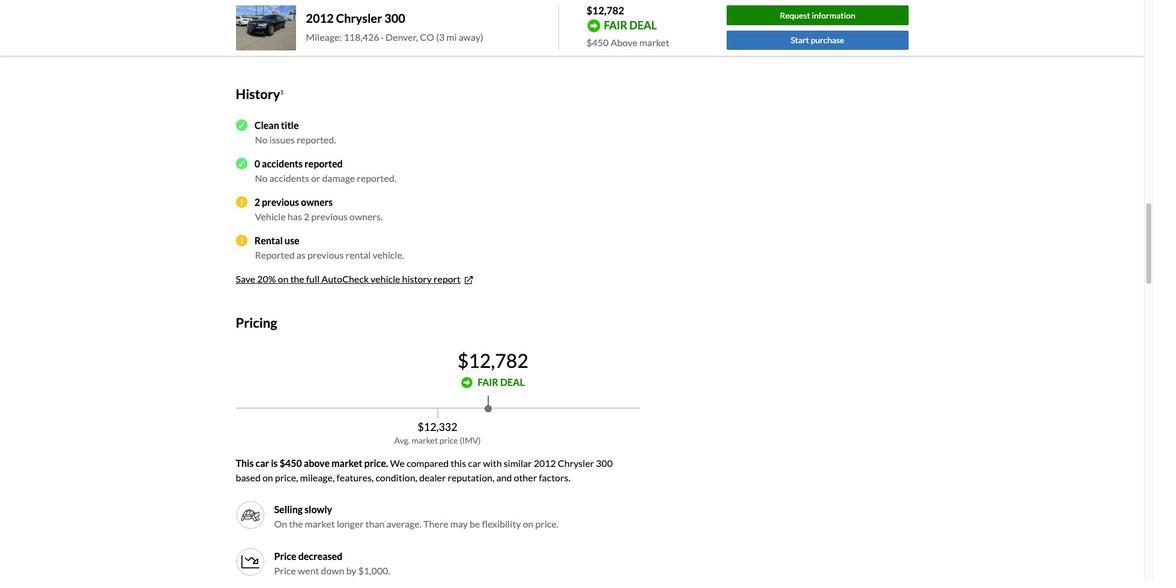 Task type: vqa. For each thing, say whether or not it's contained in the screenshot.
accidents to the top
yes



Task type: describe. For each thing, give the bounding box(es) containing it.
as
[[297, 249, 306, 261]]

market up features,
[[332, 458, 362, 469]]

sale.
[[445, 38, 463, 50]]

price decreased price went down by $1,000.
[[274, 551, 390, 577]]

$1,000.
[[358, 565, 390, 577]]

$450 above market
[[586, 36, 669, 48]]

above
[[611, 36, 638, 48]]

reported
[[255, 249, 295, 261]]

this
[[236, 458, 254, 469]]

issues
[[269, 134, 295, 145]]

sale
[[345, 23, 362, 34]]

denver,
[[386, 31, 418, 43]]

1 car from the left
[[256, 458, 269, 469]]

300 inside 2012 chrysler 300 mileage: 118,426 · denver, co (3 mi away)
[[384, 11, 405, 25]]

co
[[420, 31, 434, 43]]

by
[[346, 565, 356, 577]]

there
[[423, 518, 448, 530]]

(3
[[436, 31, 445, 43]]

selling
[[274, 504, 303, 515]]

2012 chrysler 300 image
[[236, 5, 296, 51]]

0 vertical spatial $450
[[586, 36, 609, 48]]

·
[[381, 31, 384, 43]]

mi
[[446, 31, 457, 43]]

clean
[[254, 119, 279, 131]]

1 to from the left
[[303, 38, 312, 50]]

average.
[[386, 518, 422, 530]]

has
[[288, 211, 302, 222]]

market inside selling slowly on the market longer than average. there may be flexibility on price.
[[305, 518, 335, 530]]

damage
[[322, 172, 355, 184]]

fair deal image
[[461, 377, 473, 388]]

0 vertical spatial previous
[[262, 196, 299, 208]]

purchase
[[811, 35, 844, 45]]

deal
[[629, 18, 657, 32]]

owners.
[[349, 211, 383, 222]]

1 horizontal spatial reported.
[[357, 172, 396, 184]]

reputation,
[[448, 472, 494, 484]]

vehicle has 2 previous owners.
[[255, 211, 383, 222]]

fair
[[604, 18, 627, 32]]

longer
[[337, 518, 364, 530]]

start purchase button
[[727, 31, 908, 50]]

fair deal
[[604, 18, 657, 32]]

deal
[[500, 377, 525, 388]]

0
[[254, 158, 260, 169]]

this
[[451, 458, 466, 469]]

the for 20%
[[290, 273, 304, 285]]

flexibility
[[482, 518, 521, 530]]

away)
[[459, 31, 483, 43]]

factors.
[[539, 472, 570, 484]]

fair deal
[[478, 377, 525, 388]]

on inside we compared this car with similar 2012 chrysler 300 based on price, mileage, features, condition, dealer reputation, and other factors.
[[262, 472, 273, 484]]

based
[[236, 472, 261, 484]]

history
[[236, 86, 280, 102]]

similar
[[504, 458, 532, 469]]

information
[[812, 10, 855, 20]]

2 price from the top
[[274, 565, 296, 577]]

may
[[450, 518, 468, 530]]

vehicle
[[255, 211, 286, 222]]

than
[[365, 518, 385, 530]]

finalize
[[289, 23, 322, 34]]

$12,332 avg. market price (imv)
[[394, 420, 481, 446]]

chrysler inside 2012 chrysler 300 mileage: 118,426 · denver, co (3 mi away)
[[336, 11, 382, 25]]

0 horizontal spatial $450
[[280, 458, 302, 469]]

$12,782 for fair deal
[[457, 349, 528, 372]]

and
[[496, 472, 512, 484]]

reported
[[305, 158, 343, 169]]

decreased
[[298, 551, 342, 562]]

no for no accidents or damage reported.
[[255, 172, 268, 184]]

save 20% on the full autocheck vehicle history report
[[236, 273, 461, 285]]

compared
[[407, 458, 449, 469]]

car inside we compared this car with similar 2012 chrysler 300 based on price, mileage, features, condition, dealer reputation, and other factors.
[[468, 458, 481, 469]]

chrysler inside we compared this car with similar 2012 chrysler 300 based on price, mileage, features, condition, dealer reputation, and other factors.
[[558, 458, 594, 469]]

0 accidents reported
[[254, 158, 343, 169]]

vdpcheck image for 0 accidents reported
[[236, 158, 247, 170]]

start
[[791, 35, 809, 45]]

rental use
[[254, 235, 299, 246]]

mileage,
[[300, 472, 335, 484]]

the for slowly
[[289, 518, 303, 530]]

118,426
[[344, 31, 379, 43]]

1 vertical spatial previous
[[311, 211, 348, 222]]

we
[[390, 458, 405, 469]]

0 vertical spatial on
[[278, 273, 288, 285]]

is
[[271, 458, 278, 469]]

mileage:
[[306, 31, 342, 43]]

$12,782 for $450
[[586, 4, 624, 17]]

rental
[[254, 235, 283, 246]]

save
[[236, 273, 255, 285]]

head
[[279, 38, 301, 50]]



Task type: locate. For each thing, give the bounding box(es) containing it.
0 horizontal spatial on
[[262, 472, 273, 484]]

the inside save 20% on the full autocheck vehicle history report link
[[290, 273, 304, 285]]

0 horizontal spatial 2
[[254, 196, 260, 208]]

market
[[639, 36, 669, 48], [412, 435, 438, 446], [332, 458, 362, 469], [305, 518, 335, 530]]

0 vertical spatial your
[[324, 23, 344, 34]]

1 vertical spatial price.
[[535, 518, 558, 530]]

0 horizontal spatial $12,782
[[457, 349, 528, 372]]

accidents down issues
[[262, 158, 303, 169]]

the inside selling slowly on the market longer than average. there may be flexibility on price.
[[289, 518, 303, 530]]

other
[[514, 472, 537, 484]]

vehicle.
[[373, 249, 404, 261]]

market down $12,332
[[412, 435, 438, 446]]

no down 0
[[255, 172, 268, 184]]

price left went
[[274, 565, 296, 577]]

1 price from the top
[[274, 551, 296, 562]]

$450 down fair
[[586, 36, 609, 48]]

$450 up price,
[[280, 458, 302, 469]]

on right 20%
[[278, 273, 288, 285]]

went
[[298, 565, 319, 577]]

no for no issues reported.
[[255, 134, 268, 145]]

1 vertical spatial the
[[290, 273, 304, 285]]

title
[[281, 119, 299, 131]]

2012
[[306, 11, 334, 25], [534, 458, 556, 469]]

1 vertical spatial chrysler
[[558, 458, 594, 469]]

on
[[274, 518, 287, 530]]

1 vertical spatial 300
[[596, 458, 613, 469]]

0 vertical spatial vdpalert image
[[236, 196, 247, 208]]

vehicle
[[371, 273, 400, 285]]

3.
[[279, 23, 287, 34]]

2 right has
[[304, 211, 309, 222]]

above
[[304, 458, 330, 469]]

vdpcheck image for clean title
[[236, 120, 247, 131]]

1 vdpalert image from the top
[[236, 196, 247, 208]]

2012 chrysler 300 mileage: 118,426 · denver, co (3 mi away)
[[306, 11, 483, 43]]

2 no from the top
[[255, 172, 268, 184]]

to
[[303, 38, 312, 50], [376, 38, 385, 50]]

price. left we
[[364, 458, 388, 469]]

market down slowly
[[305, 518, 335, 530]]

0 horizontal spatial to
[[303, 38, 312, 50]]

1 vertical spatial on
[[262, 472, 273, 484]]

chrysler up 118,426
[[336, 11, 382, 25]]

chrysler up factors. on the bottom of page
[[558, 458, 594, 469]]

your left 'sale'
[[324, 23, 344, 34]]

0 vertical spatial 2012
[[306, 11, 334, 25]]

1 vertical spatial vdpcheck image
[[236, 158, 247, 170]]

0 vertical spatial vdpcheck image
[[236, 120, 247, 131]]

vdpcheck image
[[236, 120, 247, 131], [236, 158, 247, 170]]

request
[[780, 10, 810, 20]]

selling slowly on the market longer than average. there may be flexibility on price.
[[274, 504, 558, 530]]

1 horizontal spatial 2
[[304, 211, 309, 222]]

vdpalert image for rental use
[[236, 235, 247, 246]]

or
[[311, 172, 320, 184]]

1 horizontal spatial $450
[[586, 36, 609, 48]]

2 vertical spatial the
[[289, 518, 303, 530]]

accidents for 0
[[262, 158, 303, 169]]

2
[[254, 196, 260, 208], [304, 211, 309, 222]]

300 inside we compared this car with similar 2012 chrysler 300 based on price, mileage, features, condition, dealer reputation, and other factors.
[[596, 458, 613, 469]]

rental
[[346, 249, 371, 261]]

1
[[280, 88, 284, 95]]

your
[[324, 23, 344, 34], [424, 38, 443, 50]]

pricing
[[236, 315, 277, 331]]

previous
[[262, 196, 299, 208], [311, 211, 348, 222], [307, 249, 344, 261]]

owners
[[301, 196, 333, 208]]

full
[[306, 273, 320, 285]]

reported. right damage on the left of the page
[[357, 172, 396, 184]]

request information
[[780, 10, 855, 20]]

0 vertical spatial price.
[[364, 458, 388, 469]]

2 vdpcheck image from the top
[[236, 158, 247, 170]]

accidents down 0 accidents reported
[[269, 172, 309, 184]]

20%
[[257, 273, 276, 285]]

price. inside selling slowly on the market longer than average. there may be flexibility on price.
[[535, 518, 558, 530]]

to left finish
[[376, 38, 385, 50]]

0 vertical spatial chrysler
[[336, 11, 382, 25]]

vdpcheck image left 0
[[236, 158, 247, 170]]

the inside the 3. finalize your sale head to the dealership to finish up your sale.
[[314, 38, 328, 50]]

vdpalert image left 2 previous owners
[[236, 196, 247, 208]]

slowly
[[305, 504, 332, 515]]

market inside $12,332 avg. market price (imv)
[[412, 435, 438, 446]]

2 vertical spatial on
[[523, 518, 533, 530]]

2 car from the left
[[468, 458, 481, 469]]

vdpcheck image left clean
[[236, 120, 247, 131]]

to down finalize at the top left of the page
[[303, 38, 312, 50]]

vdpalert image left rental
[[236, 235, 247, 246]]

0 vertical spatial $12,782
[[586, 4, 624, 17]]

previous down owners
[[311, 211, 348, 222]]

price,
[[275, 472, 298, 484]]

1 vertical spatial reported.
[[357, 172, 396, 184]]

dealership
[[330, 38, 374, 50]]

vdpalert image
[[236, 196, 247, 208], [236, 235, 247, 246]]

market down 'deal'
[[639, 36, 669, 48]]

1 horizontal spatial on
[[278, 273, 288, 285]]

fair
[[478, 377, 498, 388]]

0 vertical spatial reported.
[[297, 134, 336, 145]]

2 vertical spatial previous
[[307, 249, 344, 261]]

0 horizontal spatial 2012
[[306, 11, 334, 25]]

dealer
[[419, 472, 446, 484]]

price down on
[[274, 551, 296, 562]]

1 vertical spatial your
[[424, 38, 443, 50]]

1 horizontal spatial your
[[424, 38, 443, 50]]

request information button
[[727, 6, 908, 25]]

0 horizontal spatial your
[[324, 23, 344, 34]]

avg.
[[394, 435, 410, 446]]

2 previous owners
[[254, 196, 333, 208]]

1 vertical spatial 2012
[[534, 458, 556, 469]]

1 vertical spatial no
[[255, 172, 268, 184]]

on right flexibility
[[523, 518, 533, 530]]

1 vertical spatial 2
[[304, 211, 309, 222]]

no issues reported.
[[255, 134, 336, 145]]

2 vdpalert image from the top
[[236, 235, 247, 246]]

no accidents or damage reported.
[[255, 172, 396, 184]]

0 vertical spatial accidents
[[262, 158, 303, 169]]

finish
[[386, 38, 409, 50]]

condition,
[[376, 472, 417, 484]]

no down clean
[[255, 134, 268, 145]]

features,
[[337, 472, 374, 484]]

1 vertical spatial vdpalert image
[[236, 235, 247, 246]]

0 horizontal spatial price.
[[364, 458, 388, 469]]

0 vertical spatial no
[[255, 134, 268, 145]]

on down "is"
[[262, 472, 273, 484]]

history 1
[[236, 86, 284, 102]]

reported as previous rental vehicle.
[[255, 249, 404, 261]]

vdpalert image for 2 previous owners
[[236, 196, 247, 208]]

2012 inside 2012 chrysler 300 mileage: 118,426 · denver, co (3 mi away)
[[306, 11, 334, 25]]

the right on
[[289, 518, 303, 530]]

car up reputation,
[[468, 458, 481, 469]]

0 horizontal spatial 300
[[384, 11, 405, 25]]

up
[[411, 38, 422, 50]]

1 horizontal spatial 2012
[[534, 458, 556, 469]]

reported.
[[297, 134, 336, 145], [357, 172, 396, 184]]

car
[[256, 458, 269, 469], [468, 458, 481, 469]]

price
[[274, 551, 296, 562], [274, 565, 296, 577]]

0 vertical spatial the
[[314, 38, 328, 50]]

0 horizontal spatial chrysler
[[336, 11, 382, 25]]

1 no from the top
[[255, 134, 268, 145]]

1 vertical spatial $450
[[280, 458, 302, 469]]

reported. up reported
[[297, 134, 336, 145]]

autocheck
[[321, 273, 369, 285]]

1 vertical spatial price
[[274, 565, 296, 577]]

previous right as
[[307, 249, 344, 261]]

price decreased image
[[236, 548, 265, 577], [241, 553, 260, 572]]

1 horizontal spatial to
[[376, 38, 385, 50]]

report
[[434, 273, 461, 285]]

save 20% on the full autocheck vehicle history report link
[[236, 273, 475, 286]]

1 horizontal spatial $12,782
[[586, 4, 624, 17]]

your right up
[[424, 38, 443, 50]]

previous up vehicle on the top of page
[[262, 196, 299, 208]]

2 up vehicle on the top of page
[[254, 196, 260, 208]]

save 20% on the full autocheck vehicle history report image
[[463, 275, 475, 286]]

2012 up mileage: at the top of the page
[[306, 11, 334, 25]]

history
[[402, 273, 432, 285]]

1 horizontal spatial car
[[468, 458, 481, 469]]

the down finalize at the top left of the page
[[314, 38, 328, 50]]

chrysler
[[336, 11, 382, 25], [558, 458, 594, 469]]

1 vdpcheck image from the top
[[236, 120, 247, 131]]

with
[[483, 458, 502, 469]]

$450
[[586, 36, 609, 48], [280, 458, 302, 469]]

3. finalize your sale head to the dealership to finish up your sale.
[[279, 23, 463, 50]]

2 to from the left
[[376, 38, 385, 50]]

car left "is"
[[256, 458, 269, 469]]

clean title
[[254, 119, 299, 131]]

1 horizontal spatial 300
[[596, 458, 613, 469]]

2012 inside we compared this car with similar 2012 chrysler 300 based on price, mileage, features, condition, dealer reputation, and other factors.
[[534, 458, 556, 469]]

0 vertical spatial 2
[[254, 196, 260, 208]]

selling slowly image
[[236, 501, 265, 530], [241, 506, 260, 525]]

1 vertical spatial $12,782
[[457, 349, 528, 372]]

the
[[314, 38, 328, 50], [290, 273, 304, 285], [289, 518, 303, 530]]

be
[[470, 518, 480, 530]]

the left full at the top of the page
[[290, 273, 304, 285]]

accidents for no
[[269, 172, 309, 184]]

0 vertical spatial price
[[274, 551, 296, 562]]

on inside selling slowly on the market longer than average. there may be flexibility on price.
[[523, 518, 533, 530]]

2012 up factors. on the bottom of page
[[534, 458, 556, 469]]

0 horizontal spatial car
[[256, 458, 269, 469]]

$12,332
[[418, 420, 457, 434]]

1 horizontal spatial price.
[[535, 518, 558, 530]]

no
[[255, 134, 268, 145], [255, 172, 268, 184]]

1 horizontal spatial chrysler
[[558, 458, 594, 469]]

0 horizontal spatial reported.
[[297, 134, 336, 145]]

(imv)
[[460, 435, 481, 446]]

price
[[439, 435, 458, 446]]

2 horizontal spatial on
[[523, 518, 533, 530]]

this car is $450 above market price.
[[236, 458, 388, 469]]

0 vertical spatial 300
[[384, 11, 405, 25]]

price. right flexibility
[[535, 518, 558, 530]]

1 vertical spatial accidents
[[269, 172, 309, 184]]



